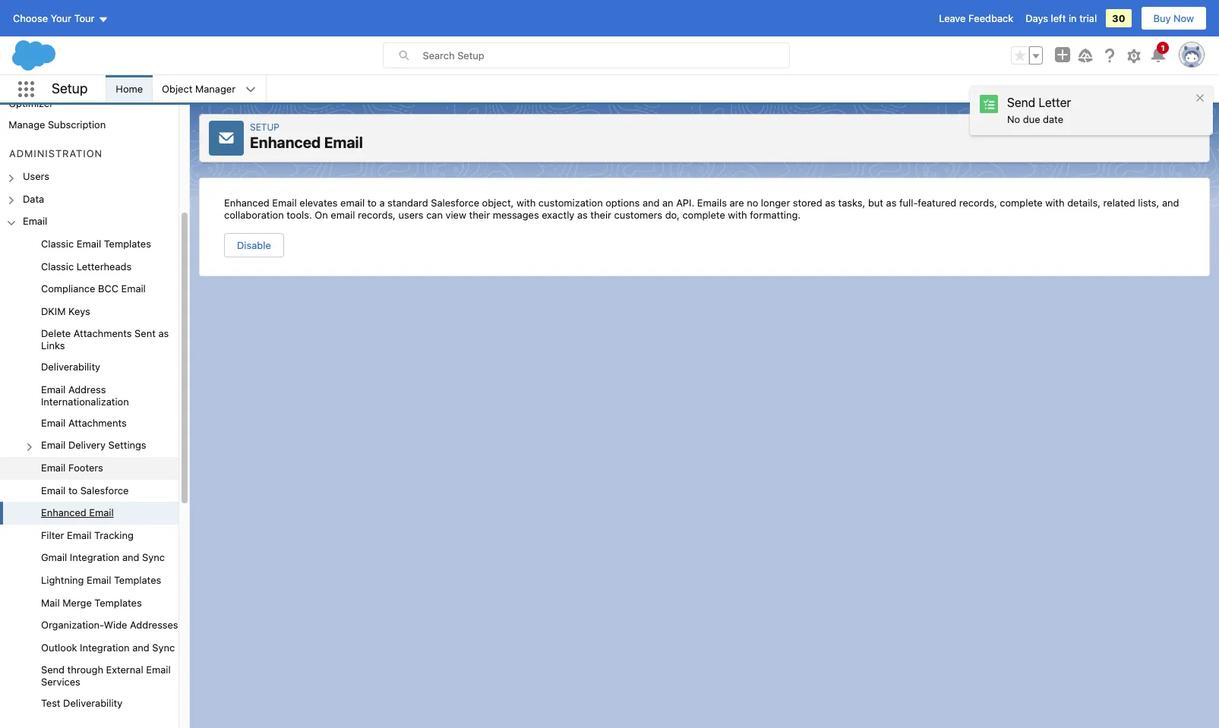 Task type: vqa. For each thing, say whether or not it's contained in the screenshot.
bottom Monthly Active Users
no



Task type: locate. For each thing, give the bounding box(es) containing it.
email
[[340, 197, 365, 209], [331, 209, 355, 221]]

stored
[[793, 197, 822, 209]]

0 horizontal spatial their
[[469, 209, 490, 221]]

choose your tour
[[13, 12, 95, 24]]

attachments up email delivery settings
[[68, 417, 127, 429]]

templates
[[104, 238, 151, 250], [114, 574, 161, 586], [94, 597, 142, 609]]

to inside email to salesforce link
[[68, 484, 78, 496]]

email link
[[23, 215, 47, 229]]

1 vertical spatial send
[[41, 664, 65, 676]]

attachments
[[73, 328, 132, 340], [68, 417, 127, 429]]

1 horizontal spatial to
[[367, 197, 377, 209]]

leave
[[939, 12, 966, 24]]

send inside send through external email services
[[41, 664, 65, 676]]

0 vertical spatial to
[[367, 197, 377, 209]]

email up elevates
[[324, 134, 363, 151]]

0 horizontal spatial salesforce
[[80, 484, 129, 496]]

integration for gmail
[[70, 552, 120, 564]]

enhanced email link
[[41, 507, 114, 520]]

bcc
[[98, 283, 118, 295]]

complete right do,
[[682, 209, 725, 221]]

email down data "link"
[[23, 215, 47, 227]]

in
[[1069, 12, 1077, 24]]

optimizer
[[8, 97, 53, 109]]

2 horizontal spatial with
[[1045, 197, 1065, 209]]

1 horizontal spatial setup
[[250, 122, 279, 133]]

email right the external on the bottom left of the page
[[146, 664, 171, 676]]

enhanced email
[[41, 507, 114, 519]]

0 vertical spatial templates
[[104, 238, 151, 250]]

complete left details,
[[1000, 197, 1043, 209]]

send inside send letter no due date
[[1007, 96, 1035, 109]]

with
[[516, 197, 536, 209], [1045, 197, 1065, 209], [728, 209, 747, 221]]

collaboration
[[224, 209, 284, 221]]

delete attachments sent as links
[[41, 328, 169, 352]]

send down outlook
[[41, 664, 65, 676]]

send for through
[[41, 664, 65, 676]]

templates down gmail integration and sync link
[[114, 574, 161, 586]]

email inside send through external email services
[[146, 664, 171, 676]]

send
[[1007, 96, 1035, 109], [41, 664, 65, 676]]

sync inside gmail integration and sync link
[[142, 552, 165, 564]]

templates up letterheads
[[104, 238, 151, 250]]

templates for lightning email templates
[[114, 574, 161, 586]]

send for letter
[[1007, 96, 1035, 109]]

1
[[1161, 43, 1165, 52]]

delivery
[[68, 439, 106, 451]]

email inside email address internationalization
[[41, 383, 66, 396]]

api.
[[676, 197, 694, 209]]

letterheads
[[77, 260, 132, 272]]

and down addresses
[[132, 642, 149, 654]]

attachments for email
[[68, 417, 127, 429]]

salesforce left object,
[[431, 197, 479, 209]]

their left 'customers'
[[590, 209, 611, 221]]

records, left 'users'
[[358, 209, 396, 221]]

2 their from the left
[[590, 209, 611, 221]]

attachments down the 'keys'
[[73, 328, 132, 340]]

deliverability
[[41, 361, 100, 373], [63, 697, 122, 710]]

setup enhanced email
[[250, 122, 363, 151]]

classic letterheads link
[[41, 260, 132, 274]]

email up classic letterheads
[[77, 238, 101, 250]]

0 horizontal spatial send
[[41, 664, 65, 676]]

0 horizontal spatial group
[[0, 233, 178, 715]]

manage subscription link
[[8, 118, 106, 131]]

enhanced up disable button at the left of the page
[[224, 197, 269, 209]]

1 vertical spatial attachments
[[68, 417, 127, 429]]

emails
[[697, 197, 727, 209]]

templates for mail merge templates
[[94, 597, 142, 609]]

templates up wide
[[94, 597, 142, 609]]

compliance
[[41, 283, 95, 295]]

email down enhanced email link
[[67, 529, 91, 541]]

enhanced inside setup enhanced email
[[250, 134, 321, 151]]

attachments inside delete attachments sent as links
[[73, 328, 132, 340]]

test deliverability
[[41, 697, 122, 710]]

deliverability inside test deliverability link
[[63, 697, 122, 710]]

filter email tracking
[[41, 529, 134, 541]]

due
[[1023, 113, 1040, 125]]

0 vertical spatial salesforce
[[431, 197, 479, 209]]

tasks,
[[838, 197, 865, 209]]

compliance bcc email link
[[41, 283, 146, 296]]

leave feedback
[[939, 12, 1013, 24]]

classic down email link
[[41, 238, 74, 250]]

setup for setup
[[52, 80, 88, 96]]

and
[[642, 197, 660, 209], [1162, 197, 1179, 209], [122, 552, 139, 564], [132, 642, 149, 654]]

sync down addresses
[[152, 642, 175, 654]]

to down 'email footers' link
[[68, 484, 78, 496]]

object,
[[482, 197, 514, 209]]

elevates
[[299, 197, 338, 209]]

their
[[469, 209, 490, 221], [590, 209, 611, 221]]

1 vertical spatial deliverability
[[63, 697, 122, 710]]

templates for classic email templates
[[104, 238, 151, 250]]

external
[[106, 664, 143, 676]]

integration
[[70, 552, 120, 564], [80, 642, 130, 654]]

organization-wide addresses
[[41, 619, 178, 631]]

group
[[1011, 46, 1043, 65], [0, 233, 178, 715]]

manage subscription
[[8, 118, 106, 131]]

1 vertical spatial classic
[[41, 260, 74, 272]]

email inside setup enhanced email
[[324, 134, 363, 151]]

email attachments
[[41, 417, 127, 429]]

salesforce
[[431, 197, 479, 209], [80, 484, 129, 496]]

messages
[[493, 209, 539, 221]]

salesforce down email footers tree item
[[80, 484, 129, 496]]

email
[[324, 134, 363, 151], [272, 197, 297, 209], [23, 215, 47, 227], [77, 238, 101, 250], [121, 283, 146, 295], [41, 383, 66, 396], [41, 417, 66, 429], [41, 439, 66, 451], [41, 462, 66, 474], [41, 484, 66, 496], [89, 507, 114, 519], [67, 529, 91, 541], [87, 574, 111, 586], [146, 664, 171, 676]]

0 vertical spatial enhanced
[[250, 134, 321, 151]]

30
[[1112, 12, 1125, 24]]

classic
[[41, 238, 74, 250], [41, 260, 74, 272]]

enhanced up filter
[[41, 507, 86, 519]]

sync up the "lightning email templates"
[[142, 552, 165, 564]]

choose your tour button
[[12, 6, 109, 30]]

disable
[[237, 239, 271, 251]]

classic letterheads
[[41, 260, 132, 272]]

1 vertical spatial enhanced
[[224, 197, 269, 209]]

1 horizontal spatial records,
[[959, 197, 997, 209]]

to inside enhanced email elevates email to a standard salesforce object, with customization options and an api. emails are no longer stored as tasks, but as full-featured records, complete with details, related lists, and collaboration tools. on email records, users can view their messages exactly as their customers do, complete with formatting.
[[367, 197, 377, 209]]

no
[[1007, 113, 1020, 125]]

1 classic from the top
[[41, 238, 74, 250]]

tracking
[[94, 529, 134, 541]]

2 vertical spatial enhanced
[[41, 507, 86, 519]]

group containing classic email templates
[[0, 233, 178, 715]]

0 horizontal spatial setup
[[52, 80, 88, 96]]

1 horizontal spatial group
[[1011, 46, 1043, 65]]

settings
[[108, 439, 146, 451]]

subscription
[[48, 118, 106, 131]]

records, right featured
[[959, 197, 997, 209]]

email down 'email footers' link
[[41, 484, 66, 496]]

deliverability down links
[[41, 361, 100, 373]]

setup
[[52, 80, 88, 96], [250, 122, 279, 133]]

1 vertical spatial integration
[[80, 642, 130, 654]]

setup inside setup enhanced email
[[250, 122, 279, 133]]

0 vertical spatial deliverability
[[41, 361, 100, 373]]

view
[[445, 209, 466, 221]]

email delivery settings
[[41, 439, 146, 451]]

0 horizontal spatial to
[[68, 484, 78, 496]]

classic email templates link
[[41, 238, 151, 251]]

lightning
[[41, 574, 84, 586]]

integration down filter email tracking link
[[70, 552, 120, 564]]

with left details,
[[1045, 197, 1065, 209]]

related
[[1103, 197, 1135, 209]]

as inside delete attachments sent as links
[[158, 328, 169, 340]]

as
[[825, 197, 836, 209], [886, 197, 897, 209], [577, 209, 588, 221], [158, 328, 169, 340]]

outlook
[[41, 642, 77, 654]]

to left a
[[367, 197, 377, 209]]

email to salesforce
[[41, 484, 129, 496]]

on
[[315, 209, 328, 221]]

with right emails at the top
[[728, 209, 747, 221]]

enhanced down setup link
[[250, 134, 321, 151]]

0 vertical spatial group
[[1011, 46, 1043, 65]]

0 vertical spatial classic
[[41, 238, 74, 250]]

2 vertical spatial templates
[[94, 597, 142, 609]]

email up email footers
[[41, 439, 66, 451]]

setup for setup enhanced email
[[250, 122, 279, 133]]

email left a
[[340, 197, 365, 209]]

1 their from the left
[[469, 209, 490, 221]]

0 vertical spatial attachments
[[73, 328, 132, 340]]

1 horizontal spatial their
[[590, 209, 611, 221]]

classic up compliance
[[41, 260, 74, 272]]

disable button
[[224, 233, 284, 257]]

Search Setup text field
[[423, 43, 789, 68]]

1 vertical spatial templates
[[114, 574, 161, 586]]

enhanced inside enhanced email elevates email to a standard salesforce object, with customization options and an api. emails are no longer stored as tasks, but as full-featured records, complete with details, related lists, and collaboration tools. on email records, users can view their messages exactly as their customers do, complete with formatting.
[[224, 197, 269, 209]]

delete attachments sent as links link
[[41, 328, 178, 352]]

sync
[[142, 552, 165, 564], [152, 642, 175, 654]]

1 vertical spatial salesforce
[[80, 484, 129, 496]]

0 vertical spatial integration
[[70, 552, 120, 564]]

enhanced for enhanced email elevates email to a standard salesforce object, with customization options and an api. emails are no longer stored as tasks, but as full-featured records, complete with details, related lists, and collaboration tools. on email records, users can view their messages exactly as their customers do, complete with formatting.
[[224, 197, 269, 209]]

object
[[162, 83, 193, 95]]

complete
[[1000, 197, 1043, 209], [682, 209, 725, 221]]

with right object,
[[516, 197, 536, 209]]

email left elevates
[[272, 197, 297, 209]]

integration down organization-wide addresses link
[[80, 642, 130, 654]]

email tree item
[[0, 211, 178, 715]]

0 vertical spatial sync
[[142, 552, 165, 564]]

deliverability down send through external email services
[[63, 697, 122, 710]]

a
[[379, 197, 385, 209]]

and right the lists,
[[1162, 197, 1179, 209]]

their right view
[[469, 209, 490, 221]]

2 classic from the top
[[41, 260, 74, 272]]

email down deliverability link
[[41, 383, 66, 396]]

and down tracking
[[122, 552, 139, 564]]

0 vertical spatial setup
[[52, 80, 88, 96]]

0 vertical spatial send
[[1007, 96, 1035, 109]]

gmail
[[41, 552, 67, 564]]

1 horizontal spatial salesforce
[[431, 197, 479, 209]]

send up no
[[1007, 96, 1035, 109]]

1 vertical spatial setup
[[250, 122, 279, 133]]

as left tasks, at the right top of the page
[[825, 197, 836, 209]]

choose
[[13, 12, 48, 24]]

1 vertical spatial to
[[68, 484, 78, 496]]

1 horizontal spatial send
[[1007, 96, 1035, 109]]

sync inside outlook integration and sync link
[[152, 642, 175, 654]]

internationalization
[[41, 396, 129, 408]]

salesforce inside enhanced email elevates email to a standard salesforce object, with customization options and an api. emails are no longer stored as tasks, but as full-featured records, complete with details, related lists, and collaboration tools. on email records, users can view their messages exactly as their customers do, complete with formatting.
[[431, 197, 479, 209]]

test deliverability link
[[41, 697, 122, 711]]

1 vertical spatial group
[[0, 233, 178, 715]]

enhanced inside enhanced email link
[[41, 507, 86, 519]]

1 vertical spatial sync
[[152, 642, 175, 654]]

as right sent
[[158, 328, 169, 340]]

lightning email templates
[[41, 574, 161, 586]]



Task type: describe. For each thing, give the bounding box(es) containing it.
exactly
[[542, 209, 574, 221]]

classic email templates
[[41, 238, 151, 250]]

delete
[[41, 328, 71, 340]]

email inside enhanced email elevates email to a standard salesforce object, with customization options and an api. emails are no longer stored as tasks, but as full-featured records, complete with details, related lists, and collaboration tools. on email records, users can view their messages exactly as their customers do, complete with formatting.
[[272, 197, 297, 209]]

object manager
[[162, 83, 236, 95]]

email footers
[[41, 462, 103, 474]]

are
[[730, 197, 744, 209]]

through
[[67, 664, 103, 676]]

email right 'on'
[[331, 209, 355, 221]]

compliance bcc email
[[41, 283, 146, 295]]

deliverability link
[[41, 361, 100, 374]]

gmail integration and sync link
[[41, 552, 165, 565]]

send through external email services link
[[41, 664, 178, 688]]

integration for outlook
[[80, 642, 130, 654]]

sync for outlook integration and sync
[[152, 642, 175, 654]]

as right 'exactly'
[[577, 209, 588, 221]]

no
[[747, 197, 758, 209]]

users
[[23, 170, 49, 182]]

but
[[868, 197, 883, 209]]

email footers link
[[41, 462, 103, 475]]

mail
[[41, 597, 60, 609]]

test
[[41, 697, 60, 710]]

feedback
[[968, 12, 1013, 24]]

users
[[398, 209, 423, 221]]

links
[[41, 340, 65, 352]]

1 horizontal spatial with
[[728, 209, 747, 221]]

email left the footers
[[41, 462, 66, 474]]

email right bcc
[[121, 283, 146, 295]]

your
[[51, 12, 71, 24]]

buy
[[1153, 12, 1171, 24]]

enhanced email tree item
[[0, 502, 178, 525]]

dkim keys
[[41, 305, 90, 317]]

email down internationalization
[[41, 417, 66, 429]]

email down gmail integration and sync link
[[87, 574, 111, 586]]

1 horizontal spatial complete
[[1000, 197, 1043, 209]]

setup link
[[250, 122, 279, 133]]

mail merge templates
[[41, 597, 142, 609]]

details,
[[1067, 197, 1101, 209]]

enhanced for enhanced email
[[41, 507, 86, 519]]

date
[[1043, 113, 1063, 125]]

address
[[68, 383, 106, 396]]

data link
[[23, 193, 44, 206]]

enhanced email elevates email to a standard salesforce object, with customization options and an api. emails are no longer stored as tasks, but as full-featured records, complete with details, related lists, and collaboration tools. on email records, users can view their messages exactly as their customers do, complete with formatting.
[[224, 197, 1179, 221]]

manager
[[195, 83, 236, 95]]

administration
[[9, 147, 103, 159]]

outlook integration and sync
[[41, 642, 175, 654]]

task image
[[980, 95, 998, 113]]

salesforce inside group
[[80, 484, 129, 496]]

longer
[[761, 197, 790, 209]]

customers
[[614, 209, 662, 221]]

days
[[1026, 12, 1048, 24]]

email up tracking
[[89, 507, 114, 519]]

as right but
[[886, 197, 897, 209]]

email address internationalization
[[41, 383, 129, 408]]

lists,
[[1138, 197, 1159, 209]]

an
[[662, 197, 673, 209]]

trial
[[1079, 12, 1097, 24]]

0 horizontal spatial complete
[[682, 209, 725, 221]]

email delivery settings link
[[41, 439, 146, 453]]

send letter alert
[[1007, 95, 1203, 110]]

full-
[[899, 197, 918, 209]]

email footers tree item
[[0, 457, 178, 480]]

email to salesforce link
[[41, 484, 129, 498]]

home link
[[107, 75, 152, 103]]

filter
[[41, 529, 64, 541]]

sync for gmail integration and sync
[[142, 552, 165, 564]]

can
[[426, 209, 443, 221]]

services
[[41, 676, 80, 688]]

merge
[[63, 597, 92, 609]]

organization-wide addresses link
[[41, 619, 178, 632]]

0 horizontal spatial with
[[516, 197, 536, 209]]

0 horizontal spatial records,
[[358, 209, 396, 221]]

attachments for delete
[[73, 328, 132, 340]]

users link
[[23, 170, 49, 184]]

send through external email services
[[41, 664, 171, 688]]

formatting.
[[750, 209, 801, 221]]

customization
[[538, 197, 603, 209]]

classic for classic email templates
[[41, 238, 74, 250]]

home
[[116, 83, 143, 95]]

letter
[[1039, 96, 1071, 109]]

and left 'an'
[[642, 197, 660, 209]]

data
[[23, 193, 44, 205]]

filter email tracking link
[[41, 529, 134, 543]]

classic for classic letterheads
[[41, 260, 74, 272]]

send letter no due date
[[1007, 96, 1071, 125]]

keys
[[68, 305, 90, 317]]

standard
[[387, 197, 428, 209]]

options
[[606, 197, 640, 209]]

buy now
[[1153, 12, 1194, 24]]

object manager link
[[153, 75, 245, 103]]

sent
[[135, 328, 156, 340]]

organization-
[[41, 619, 104, 631]]

addresses
[[130, 619, 178, 631]]

featured
[[918, 197, 956, 209]]

email address internationalization link
[[41, 383, 178, 408]]

do,
[[665, 209, 680, 221]]

left
[[1051, 12, 1066, 24]]

1 button
[[1149, 42, 1169, 65]]

tools.
[[287, 209, 312, 221]]



